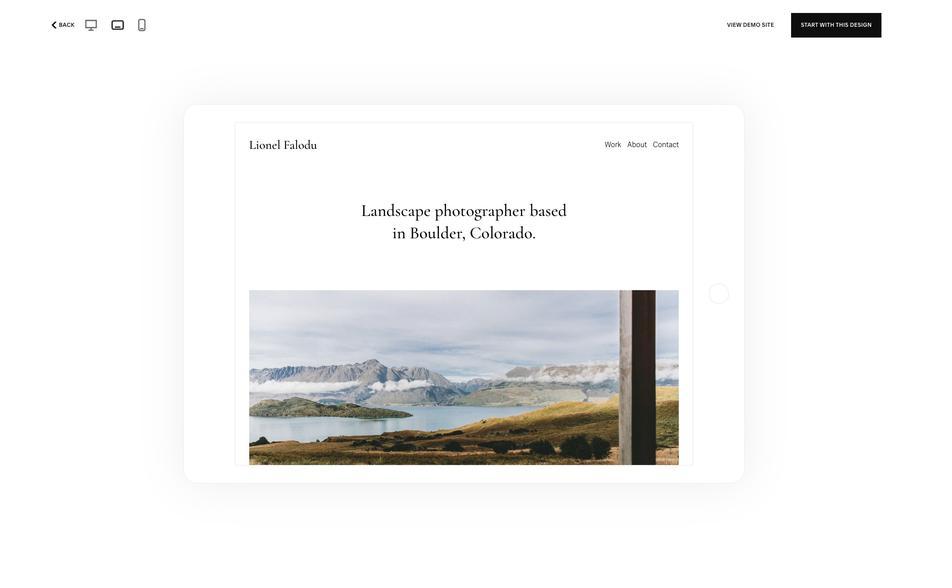 Task type: describe. For each thing, give the bounding box(es) containing it.
courses
[[223, 22, 252, 31]]

site
[[762, 21, 774, 28]]

remove bergen from your favorites list image
[[568, 116, 578, 126]]

preview template on a mobile device image
[[135, 18, 149, 32]]

preview template on a desktop device image
[[82, 18, 100, 32]]

start with this design
[[801, 21, 872, 28]]

6 - from the left
[[253, 22, 256, 31]]

back button
[[46, 15, 77, 35]]

1 - from the left
[[64, 22, 66, 31]]

3 - from the left
[[152, 22, 155, 31]]

memberships
[[103, 22, 151, 31]]

view demo site link
[[727, 13, 774, 37]]

portfolio
[[68, 22, 97, 31]]

bergen
[[343, 115, 372, 124]]

preview template on a tablet device image
[[109, 17, 126, 33]]

blog
[[157, 22, 172, 31]]

local
[[293, 22, 312, 31]]

back
[[59, 21, 75, 28]]

this
[[836, 21, 849, 28]]

with
[[820, 21, 835, 28]]

online
[[20, 22, 42, 31]]



Task type: vqa. For each thing, say whether or not it's contained in the screenshot.
Emmeline image
no



Task type: locate. For each thing, give the bounding box(es) containing it.
- left courses
[[219, 22, 222, 31]]

4 - from the left
[[174, 22, 177, 31]]

remove elliott from your favorites list image
[[296, 382, 306, 392]]

falodu image
[[344, 166, 585, 383]]

online store - portfolio - memberships - blog - scheduling - courses - services - local business
[[20, 22, 344, 31]]

design
[[850, 21, 872, 28]]

7 - from the left
[[289, 22, 292, 31]]

demo
[[743, 21, 761, 28]]

gates
[[615, 497, 638, 506]]

view
[[727, 21, 742, 28]]

- left local
[[289, 22, 292, 31]]

falodu
[[343, 393, 372, 402]]

- left preview template on a tablet device icon
[[99, 22, 102, 31]]

elliott image
[[72, 166, 313, 372]]

beaumont image
[[72, 0, 313, 106]]

2 - from the left
[[99, 22, 102, 31]]

view demo site
[[727, 21, 774, 28]]

- left blog
[[152, 22, 155, 31]]

- right courses
[[253, 22, 256, 31]]

cami image
[[615, 0, 856, 106]]

start
[[801, 21, 819, 28]]

gates image
[[615, 166, 856, 488]]

scheduling
[[179, 22, 217, 31]]

business
[[313, 22, 344, 31]]

cami
[[615, 115, 634, 124]]

services
[[258, 22, 287, 31]]

start with this design button
[[791, 13, 882, 37]]

- right blog
[[174, 22, 177, 31]]

5 - from the left
[[219, 22, 222, 31]]

store
[[44, 22, 62, 31]]

-
[[64, 22, 66, 31], [99, 22, 102, 31], [152, 22, 155, 31], [174, 22, 177, 31], [219, 22, 222, 31], [253, 22, 256, 31], [289, 22, 292, 31]]

- right the store
[[64, 22, 66, 31]]

bergen image
[[344, 0, 585, 106]]



